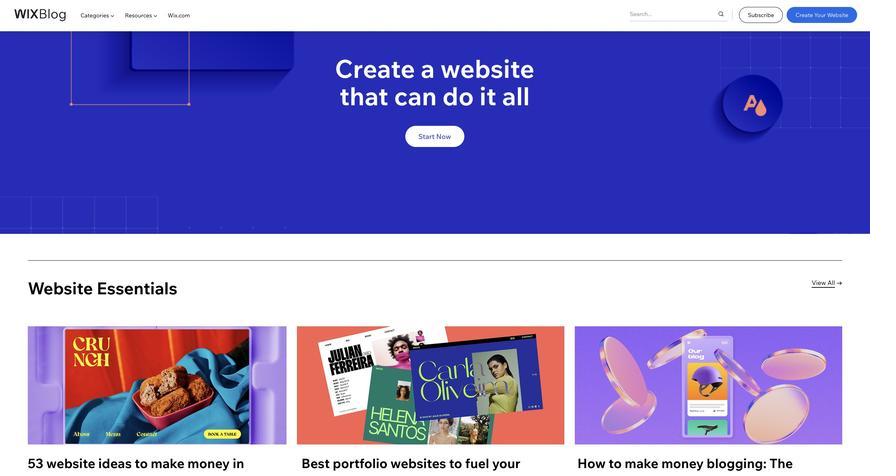 Task type: locate. For each thing, give the bounding box(es) containing it.
subscribe
[[748, 11, 775, 18]]

best portfolio websites to fuel your inspiration image
[[297, 326, 565, 445]]

free
[[639, 472, 665, 474]]

0 horizontal spatial make
[[151, 455, 185, 471]]

2 to from the left
[[449, 455, 463, 471]]

to up the "complete"
[[609, 455, 622, 471]]

ideas
[[98, 455, 132, 471]]

0 horizontal spatial money
[[188, 455, 230, 471]]

create inside create a website that can do it all
[[335, 53, 415, 84]]

blogging:
[[707, 455, 767, 471]]

start now
[[419, 132, 451, 141]]

can
[[394, 80, 437, 112]]

1 horizontal spatial website
[[828, 11, 849, 18]]

1 horizontal spatial money
[[662, 455, 704, 471]]

0 horizontal spatial create
[[335, 53, 415, 84]]

in
[[233, 455, 244, 471]]

1 horizontal spatial ▼
[[153, 12, 158, 19]]

best portfolio websites to fuel your inspiration link
[[302, 455, 537, 474]]

categories ▼
[[81, 12, 115, 19]]

money
[[188, 455, 230, 471], [662, 455, 704, 471]]

wix.com link
[[163, 6, 195, 25]]

1 horizontal spatial website
[[441, 53, 535, 84]]

website
[[828, 11, 849, 18], [28, 278, 93, 299]]

▼ for categories ▼
[[110, 12, 115, 19]]

0 horizontal spatial ▼
[[110, 12, 115, 19]]

wix.com
[[168, 12, 190, 19]]

2 make from the left
[[625, 455, 659, 471]]

▼ for resources  ▼
[[153, 12, 158, 19]]

3 to from the left
[[609, 455, 622, 471]]

categories
[[81, 12, 109, 19]]

0 vertical spatial website
[[828, 11, 849, 18]]

1 horizontal spatial to
[[449, 455, 463, 471]]

2 horizontal spatial to
[[609, 455, 622, 471]]

▼ right 'resources'
[[153, 12, 158, 19]]

0 horizontal spatial to
[[135, 455, 148, 471]]

to for make
[[135, 455, 148, 471]]

create
[[796, 11, 814, 18], [335, 53, 415, 84]]

website
[[441, 53, 535, 84], [46, 455, 95, 471]]

▼
[[110, 12, 115, 19], [153, 12, 158, 19]]

websites
[[391, 455, 446, 471]]

▼ right categories
[[110, 12, 115, 19]]

1 make from the left
[[151, 455, 185, 471]]

53 website ideas to make money in 2024 link
[[28, 455, 263, 474]]

to inside 53 website ideas to make money in 2024
[[135, 455, 148, 471]]

money left in
[[188, 455, 230, 471]]

1 horizontal spatial create
[[796, 11, 814, 18]]

2 ▼ from the left
[[153, 12, 158, 19]]

None search field
[[630, 7, 728, 21]]

start now link
[[405, 126, 465, 147]]

your
[[815, 11, 826, 18]]

to
[[135, 455, 148, 471], [449, 455, 463, 471], [609, 455, 622, 471]]

1 to from the left
[[135, 455, 148, 471]]

make
[[151, 455, 185, 471], [625, 455, 659, 471]]

0 vertical spatial website
[[441, 53, 535, 84]]

resources  ▼
[[125, 12, 158, 19]]

to inside best portfolio websites to fuel your inspiration
[[449, 455, 463, 471]]

0 vertical spatial create
[[796, 11, 814, 18]]

all
[[828, 279, 836, 287]]

to right the 'ideas'
[[135, 455, 148, 471]]

2 money from the left
[[662, 455, 704, 471]]

view
[[812, 279, 827, 287]]

1 horizontal spatial make
[[625, 455, 659, 471]]

1 vertical spatial website
[[46, 455, 95, 471]]

Search... search field
[[630, 7, 704, 21]]

how
[[578, 455, 606, 471]]

1 ▼ from the left
[[110, 12, 115, 19]]

inspiration
[[302, 472, 369, 474]]

to inside how to make money blogging: the complete free guide
[[609, 455, 622, 471]]

best portfolio websites to fuel your inspiration
[[302, 455, 521, 474]]

0 horizontal spatial website
[[28, 278, 93, 299]]

money up guide
[[662, 455, 704, 471]]

0 horizontal spatial website
[[46, 455, 95, 471]]

1 money from the left
[[188, 455, 230, 471]]

1 vertical spatial create
[[335, 53, 415, 84]]

to left fuel
[[449, 455, 463, 471]]



Task type: describe. For each thing, give the bounding box(es) containing it.
essentials
[[97, 278, 177, 299]]

to for fuel
[[449, 455, 463, 471]]

do
[[443, 80, 474, 112]]

create a website that can do it all
[[335, 53, 535, 112]]

website inside create a website that can do it all
[[441, 53, 535, 84]]

website inside create your website link
[[828, 11, 849, 18]]

the
[[770, 455, 794, 471]]

money inside how to make money blogging: the complete free guide
[[662, 455, 704, 471]]

create for create your website
[[796, 11, 814, 18]]

how to make money blogging: the complete free guide image
[[575, 326, 843, 445]]

website essentials
[[28, 278, 177, 299]]

53 website ideas to make money in 2024 image
[[28, 326, 287, 445]]

how to make money blogging: the complete free guide link
[[578, 455, 813, 474]]

create your website link
[[787, 7, 858, 23]]

make inside 53 website ideas to make money in 2024
[[151, 455, 185, 471]]

complete
[[578, 472, 636, 474]]

create for create a website that can do it all
[[335, 53, 415, 84]]

money inside 53 website ideas to make money in 2024
[[188, 455, 230, 471]]

view all
[[812, 279, 836, 287]]

now
[[437, 132, 451, 141]]

subscribe link
[[740, 7, 783, 23]]

a
[[421, 53, 435, 84]]

best
[[302, 455, 330, 471]]

1 vertical spatial website
[[28, 278, 93, 299]]

it
[[480, 80, 497, 112]]

view all link
[[810, 278, 843, 289]]

guide
[[668, 472, 703, 474]]

your
[[493, 455, 521, 471]]

fuel
[[465, 455, 490, 471]]

resources
[[125, 12, 152, 19]]

53 website ideas to make money in 2024
[[28, 455, 244, 474]]

start
[[419, 132, 435, 141]]

website inside 53 website ideas to make money in 2024
[[46, 455, 95, 471]]

all
[[502, 80, 530, 112]]

how to make money blogging: the complete free guide
[[578, 455, 794, 474]]

that
[[340, 80, 389, 112]]

2024
[[28, 472, 59, 474]]

portfolio
[[333, 455, 388, 471]]

make inside how to make money blogging: the complete free guide
[[625, 455, 659, 471]]

53
[[28, 455, 43, 471]]

create your website
[[796, 11, 849, 18]]



Task type: vqa. For each thing, say whether or not it's contained in the screenshot.
the left AI
no



